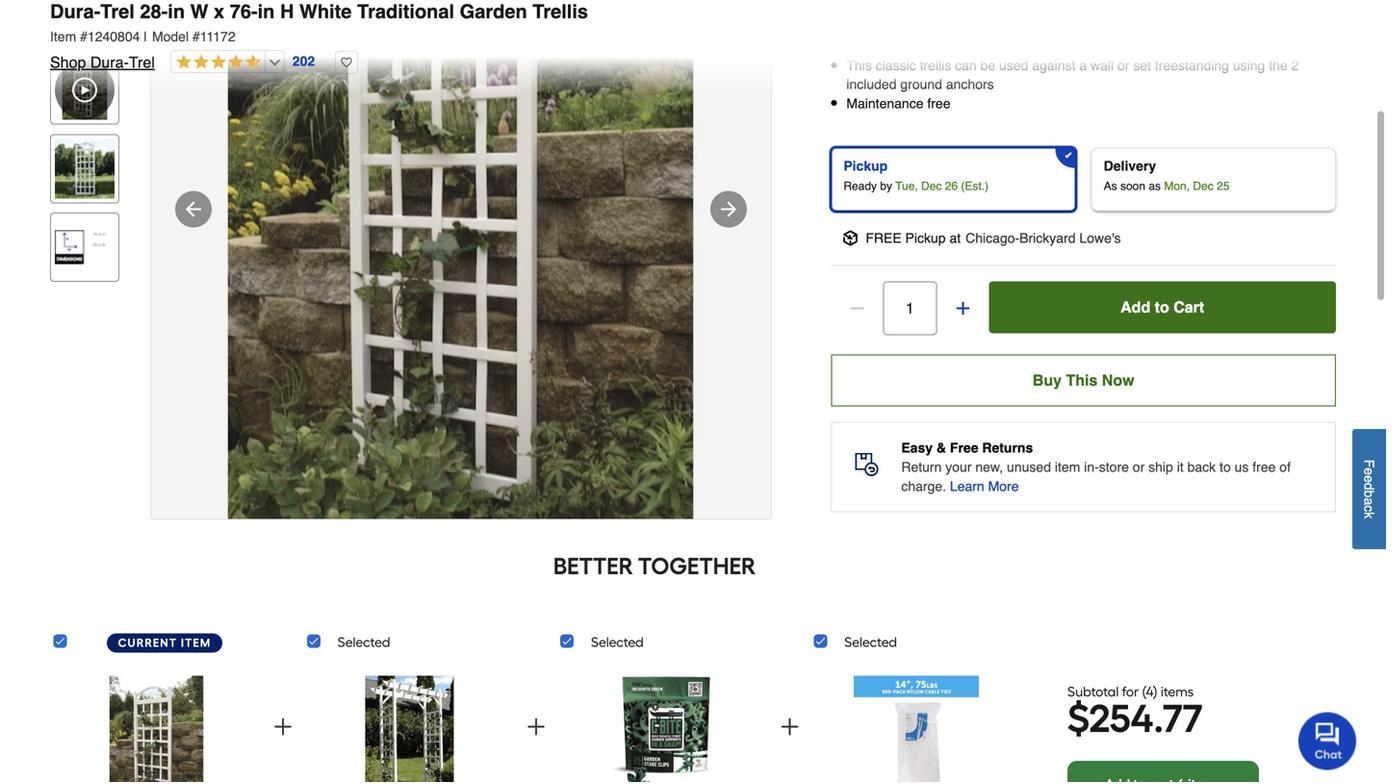 Task type: describe. For each thing, give the bounding box(es) containing it.
selected for the dura-trel 5.3-ft w x 7-ft h white garden arbor image at the bottom left of page
[[338, 634, 390, 651]]

free
[[950, 440, 979, 456]]

dura- inside the dura-trel 28-in w x 76-in h white traditional garden trellis item # 1240804 | model # 11172
[[50, 0, 100, 23]]

1 vertical spatial trel
[[129, 53, 155, 71]]

254
[[1089, 696, 1154, 742]]

shop dura-trel
[[50, 53, 155, 71]]

buy this now button
[[831, 355, 1336, 407]]

1 vertical spatial dura-
[[90, 53, 129, 71]]

buy
[[1033, 372, 1062, 389]]

better together
[[554, 553, 756, 580]]

1 # from the left
[[80, 29, 88, 44]]

28-
[[140, 0, 168, 23]]

subtotal
[[1068, 684, 1119, 701]]

pickup inside pickup ready by tue, dec 26 (est.)
[[844, 158, 888, 174]]

free inside easy & free returns return your new, unused item in-store or ship it back to us free of charge.
[[1253, 460, 1276, 475]]

arrow left image
[[182, 198, 205, 221]]

wall
[[1091, 58, 1114, 73]]

ground
[[901, 77, 943, 92]]

or inside this classic trellis can be used against a wall or set freestanding using the 2 included ground anchors maintenance free
[[1118, 58, 1130, 73]]

item
[[1055, 460, 1081, 475]]

2
[[1292, 58, 1299, 73]]

1 in from the left
[[168, 0, 185, 23]]

tue,
[[896, 179, 918, 193]]

delivery as soon as mon, dec 25
[[1104, 158, 1230, 193]]

more
[[988, 479, 1019, 494]]

a inside button
[[1362, 498, 1377, 506]]

by
[[880, 179, 893, 193]]

this inside this classic trellis can be used against a wall or set freestanding using the 2 included ground anchors maintenance free
[[847, 58, 872, 73]]

free pickup at chicago-brickyard lowe's
[[866, 230, 1121, 246]]

4.6 stars image
[[171, 54, 261, 72]]

as
[[1104, 179, 1117, 193]]

freestanding
[[1155, 58, 1229, 73]]

traditional
[[357, 0, 455, 23]]

store
[[1099, 460, 1129, 475]]

current
[[118, 636, 177, 650]]

classic
[[876, 58, 916, 73]]

thriving design 26-pack 4-in poly square tomato cage image
[[601, 669, 726, 783]]

selected for utilitech 14-in nylon zip ties off-white (500-pack) image
[[845, 634, 897, 651]]

mon,
[[1164, 179, 1190, 193]]

at
[[950, 230, 961, 246]]

your
[[946, 460, 972, 475]]

dura-trel  #11172 - thumbnail2 image
[[55, 139, 115, 198]]

1240804
[[88, 29, 140, 44]]

lowe's
[[1080, 230, 1121, 246]]

arrow right image
[[717, 198, 740, 221]]

together
[[638, 553, 756, 580]]

ready
[[844, 179, 877, 193]]

shop
[[50, 53, 86, 71]]

item
[[181, 636, 211, 650]]

set
[[1134, 58, 1152, 73]]

learn
[[950, 479, 985, 494]]

now
[[1102, 372, 1135, 389]]

subtotal for ( 4 ) items $ 254 .77
[[1068, 684, 1203, 742]]

.77
[[1154, 696, 1203, 742]]

white
[[299, 0, 352, 23]]

against
[[1032, 58, 1076, 73]]

item
[[50, 29, 76, 44]]

|
[[144, 29, 147, 44]]

k
[[1362, 512, 1377, 519]]

option group containing pickup
[[823, 140, 1344, 219]]

included
[[847, 77, 897, 92]]

c
[[1362, 506, 1377, 512]]

charge.
[[901, 479, 946, 494]]

be
[[981, 58, 996, 73]]

for
[[1122, 684, 1139, 701]]

d
[[1362, 483, 1377, 491]]

dura-trel 5.3-ft w x 7-ft h white garden arbor image
[[347, 669, 472, 783]]

back
[[1188, 460, 1216, 475]]

buy this now
[[1033, 372, 1135, 389]]

1 e from the top
[[1362, 468, 1377, 476]]

cart
[[1174, 298, 1205, 316]]

dec inside delivery as soon as mon, dec 25
[[1193, 179, 1214, 193]]

w
[[190, 0, 208, 23]]

&
[[937, 440, 946, 456]]

76-
[[230, 0, 258, 23]]



Task type: vqa. For each thing, say whether or not it's contained in the screenshot.
first # from right
yes



Task type: locate. For each thing, give the bounding box(es) containing it.
0 horizontal spatial free
[[928, 96, 951, 111]]

used
[[999, 58, 1029, 73]]

1 vertical spatial or
[[1133, 460, 1145, 475]]

0 horizontal spatial dec
[[921, 179, 942, 193]]

0 horizontal spatial in
[[168, 0, 185, 23]]

1 horizontal spatial selected
[[591, 634, 644, 651]]

delivery
[[1104, 158, 1156, 174]]

add to cart
[[1121, 298, 1205, 316]]

plus image for thriving design 26-pack 4-in poly square tomato cage image at the bottom of the page
[[778, 716, 801, 739]]

chat invite button image
[[1299, 712, 1358, 771]]

4
[[1146, 684, 1154, 701]]

a inside this classic trellis can be used against a wall or set freestanding using the 2 included ground anchors maintenance free
[[1080, 58, 1087, 73]]

can
[[955, 58, 977, 73]]

e up b
[[1362, 476, 1377, 483]]

option group
[[823, 140, 1344, 219]]

0 vertical spatial to
[[1155, 298, 1170, 316]]

the
[[1269, 58, 1288, 73]]

free left of on the bottom right
[[1253, 460, 1276, 475]]

returns
[[982, 440, 1033, 456]]

dec
[[921, 179, 942, 193], [1193, 179, 1214, 193]]

0 vertical spatial pickup
[[844, 158, 888, 174]]

x
[[214, 0, 224, 23]]

1 vertical spatial this
[[1066, 372, 1098, 389]]

0 vertical spatial trel
[[100, 0, 135, 23]]

in
[[168, 0, 185, 23], [258, 0, 275, 23]]

or inside easy & free returns return your new, unused item in-store or ship it back to us free of charge.
[[1133, 460, 1145, 475]]

0 horizontal spatial this
[[847, 58, 872, 73]]

(est.)
[[961, 179, 989, 193]]

f
[[1362, 460, 1377, 468]]

2 e from the top
[[1362, 476, 1377, 483]]

items
[[1161, 684, 1194, 701]]

selected
[[338, 634, 390, 651], [591, 634, 644, 651], [845, 634, 897, 651]]

learn more
[[950, 479, 1019, 494]]

0 vertical spatial this
[[847, 58, 872, 73]]

1 horizontal spatial this
[[1066, 372, 1098, 389]]

2 in from the left
[[258, 0, 275, 23]]

trel inside the dura-trel 28-in w x 76-in h white traditional garden trellis item # 1240804 | model # 11172
[[100, 0, 135, 23]]

2 horizontal spatial selected
[[845, 634, 897, 651]]

dec left the 26
[[921, 179, 942, 193]]

Stepper number input field with increment and decrement buttons number field
[[883, 281, 937, 335]]

h
[[280, 0, 294, 23]]

a left wall
[[1080, 58, 1087, 73]]

1 horizontal spatial pickup
[[906, 230, 946, 246]]

1 horizontal spatial dec
[[1193, 179, 1214, 193]]

maintenance
[[847, 96, 924, 111]]

dec left 25
[[1193, 179, 1214, 193]]

new,
[[976, 460, 1003, 475]]

current item
[[118, 636, 211, 650]]

)
[[1154, 684, 1158, 701]]

or left the set
[[1118, 58, 1130, 73]]

free down "ground"
[[928, 96, 951, 111]]

1 horizontal spatial free
[[1253, 460, 1276, 475]]

0 horizontal spatial selected
[[338, 634, 390, 651]]

0 vertical spatial a
[[1080, 58, 1087, 73]]

b
[[1362, 491, 1377, 498]]

$
[[1068, 696, 1089, 742]]

this classic trellis can be used against a wall or set freestanding using the 2 included ground anchors maintenance free
[[847, 58, 1299, 111]]

1 dec from the left
[[921, 179, 942, 193]]

dura-trel 28-in w x 76-in h white traditional garden trellis item # 1240804 | model # 11172
[[50, 0, 588, 44]]

0 vertical spatial free
[[928, 96, 951, 111]]

0 horizontal spatial or
[[1118, 58, 1130, 73]]

# right item
[[80, 29, 88, 44]]

pickup image
[[843, 230, 858, 246]]

1 horizontal spatial or
[[1133, 460, 1145, 475]]

selected up the dura-trel 5.3-ft w x 7-ft h white garden arbor image at the bottom left of page
[[338, 634, 390, 651]]

plus image for dura-trel 28-in w x 76-in h white traditional garden trellis image
[[271, 716, 295, 739]]

1 vertical spatial a
[[1362, 498, 1377, 506]]

heart outline image
[[335, 51, 358, 74]]

1 horizontal spatial #
[[193, 29, 200, 44]]

1 horizontal spatial a
[[1362, 498, 1377, 506]]

trel up 1240804
[[100, 0, 135, 23]]

this right buy at top right
[[1066, 372, 1098, 389]]

plus image for the dura-trel 5.3-ft w x 7-ft h white garden arbor image at the bottom left of page
[[525, 716, 548, 739]]

garden
[[460, 0, 527, 23]]

26
[[945, 179, 958, 193]]

or
[[1118, 58, 1130, 73], [1133, 460, 1145, 475]]

better
[[554, 553, 633, 580]]

better together heading
[[50, 551, 1259, 582]]

item number 1 2 4 0 8 0 4 and model number 1 1 1 7 2 element
[[50, 27, 1336, 46]]

selected for thriving design 26-pack 4-in poly square tomato cage image at the bottom of the page
[[591, 634, 644, 651]]

2 selected from the left
[[591, 634, 644, 651]]

or left ship
[[1133, 460, 1145, 475]]

dec inside pickup ready by tue, dec 26 (est.)
[[921, 179, 942, 193]]

title image
[[55, 0, 115, 41]]

us
[[1235, 460, 1249, 475]]

brickyard
[[1020, 230, 1076, 246]]

using
[[1233, 58, 1265, 73]]

1 horizontal spatial to
[[1220, 460, 1231, 475]]

as
[[1149, 179, 1161, 193]]

easy & free returns return your new, unused item in-store or ship it back to us free of charge.
[[901, 440, 1291, 494]]

f e e d b a c k button
[[1353, 429, 1386, 550]]

anchors
[[946, 77, 994, 92]]

this up included
[[847, 58, 872, 73]]

dura-trel 28-in w x 76-in h white traditional garden trellis image
[[94, 669, 219, 783]]

of
[[1280, 460, 1291, 475]]

0 horizontal spatial to
[[1155, 298, 1170, 316]]

pickup left the at
[[906, 230, 946, 246]]

to right add at the right of the page
[[1155, 298, 1170, 316]]

3 selected from the left
[[845, 634, 897, 651]]

trellis
[[920, 58, 951, 73]]

this inside button
[[1066, 372, 1098, 389]]

add
[[1121, 298, 1151, 316]]

utilitech 14-in nylon zip ties off-white (500-pack) image
[[854, 669, 979, 783]]

1 vertical spatial to
[[1220, 460, 1231, 475]]

selected up utilitech 14-in nylon zip ties off-white (500-pack) image
[[845, 634, 897, 651]]

e up d
[[1362, 468, 1377, 476]]

it
[[1177, 460, 1184, 475]]

1 horizontal spatial in
[[258, 0, 275, 23]]

f e e d b a c k
[[1362, 460, 1377, 519]]

#
[[80, 29, 88, 44], [193, 29, 200, 44]]

selected down better
[[591, 634, 644, 651]]

25
[[1217, 179, 1230, 193]]

unused
[[1007, 460, 1051, 475]]

to inside easy & free returns return your new, unused item in-store or ship it back to us free of charge.
[[1220, 460, 1231, 475]]

free
[[866, 230, 902, 246]]

dura-trel  #11172 image
[[151, 0, 771, 519]]

return
[[901, 460, 942, 475]]

0 horizontal spatial #
[[80, 29, 88, 44]]

plus image
[[953, 299, 973, 318], [271, 716, 295, 739], [525, 716, 548, 739], [778, 716, 801, 739]]

easy
[[901, 440, 933, 456]]

dura-trel  #11172 - thumbnail3 image
[[55, 217, 115, 277]]

minus image
[[848, 299, 867, 318]]

pickup up ready
[[844, 158, 888, 174]]

ship
[[1149, 460, 1173, 475]]

model
[[152, 29, 189, 44]]

to inside button
[[1155, 298, 1170, 316]]

add to cart button
[[989, 281, 1336, 333]]

1 selected from the left
[[338, 634, 390, 651]]

this
[[847, 58, 872, 73], [1066, 372, 1098, 389]]

trel down | in the left of the page
[[129, 53, 155, 71]]

1 vertical spatial free
[[1253, 460, 1276, 475]]

trel
[[100, 0, 135, 23], [129, 53, 155, 71]]

in left h
[[258, 0, 275, 23]]

to left us
[[1220, 460, 1231, 475]]

# down w
[[193, 29, 200, 44]]

dura- down 1240804
[[90, 53, 129, 71]]

dura- up item
[[50, 0, 100, 23]]

a
[[1080, 58, 1087, 73], [1362, 498, 1377, 506]]

2 dec from the left
[[1193, 179, 1214, 193]]

0 vertical spatial dura-
[[50, 0, 100, 23]]

a up the k on the right bottom
[[1362, 498, 1377, 506]]

in-
[[1084, 460, 1099, 475]]

trellis
[[533, 0, 588, 23]]

chicago-
[[966, 230, 1020, 246]]

0 vertical spatial or
[[1118, 58, 1130, 73]]

1 vertical spatial pickup
[[906, 230, 946, 246]]

learn more link
[[950, 477, 1019, 496]]

11172
[[200, 29, 236, 44]]

free inside this classic trellis can be used against a wall or set freestanding using the 2 included ground anchors maintenance free
[[928, 96, 951, 111]]

0 horizontal spatial pickup
[[844, 158, 888, 174]]

soon
[[1121, 179, 1146, 193]]

pickup ready by tue, dec 26 (est.)
[[844, 158, 989, 193]]

in left w
[[168, 0, 185, 23]]

(
[[1142, 684, 1146, 701]]

e
[[1362, 468, 1377, 476], [1362, 476, 1377, 483]]

2 # from the left
[[193, 29, 200, 44]]

0 horizontal spatial a
[[1080, 58, 1087, 73]]

202
[[292, 54, 315, 69]]

pickup
[[844, 158, 888, 174], [906, 230, 946, 246]]



